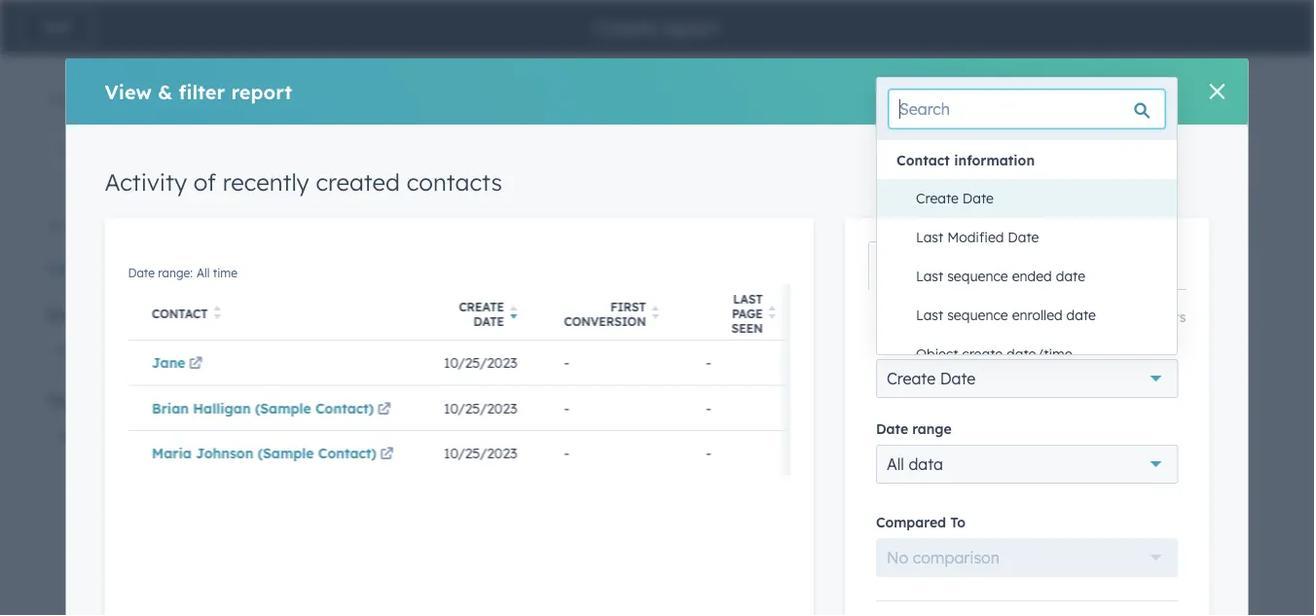 Task type: vqa. For each thing, say whether or not it's contained in the screenshot.
top (Sample
yes



Task type: locate. For each thing, give the bounding box(es) containing it.
sequence inside button
[[948, 307, 1009, 324]]

0 horizontal spatial recently
[[223, 168, 309, 197]]

report
[[662, 15, 719, 39], [231, 79, 292, 104], [481, 149, 527, 168]]

1 select button from the top
[[47, 331, 290, 370]]

last up date property
[[916, 307, 944, 324]]

create date inside dropdown button
[[887, 369, 976, 389]]

2 sequence from the top
[[948, 307, 1009, 324]]

1 vertical spatial sequence
[[948, 307, 1009, 324]]

activity up filter templates
[[105, 168, 187, 197]]

press to sort. image inside last page seen button
[[769, 306, 776, 319]]

press to sort. element inside the contact button
[[213, 306, 221, 322]]

1 vertical spatial conversion
[[817, 465, 899, 479]]

0 horizontal spatial conversion
[[564, 314, 646, 329]]

1 from from the top
[[485, 87, 531, 111]]

clear filters button
[[47, 257, 126, 280]]

stage
[[1109, 465, 1147, 479]]

range:
[[158, 266, 193, 280], [407, 424, 442, 439]]

templates up the first conversion button
[[537, 206, 634, 231]]

1 horizontal spatial contact
[[400, 457, 456, 472]]

1 horizontal spatial create date button
[[897, 179, 1177, 218]]

0 vertical spatial create date button
[[897, 179, 1177, 218]]

close image
[[1210, 84, 1226, 99]]

maria johnson (sample contact) link
[[151, 445, 397, 462]]

last modified date
[[916, 229, 1040, 246]]

seen
[[731, 321, 763, 336], [973, 465, 1004, 479]]

all
[[197, 266, 210, 280], [528, 377, 543, 392], [445, 424, 459, 439], [887, 455, 905, 474]]

from for scratch
[[485, 87, 531, 111]]

first conversion down date range
[[817, 450, 899, 479]]

last page seen
[[731, 292, 763, 336], [973, 450, 1037, 479]]

seen left the a
[[731, 321, 763, 336]]

0 vertical spatial select button
[[47, 331, 290, 370]]

0 horizontal spatial time
[[213, 266, 238, 280]]

custom
[[423, 149, 477, 168]]

last down last modified date
[[916, 268, 944, 285]]

2 horizontal spatial contacts
[[648, 290, 731, 315]]

1 horizontal spatial conversion
[[817, 465, 899, 479]]

0 vertical spatial first
[[610, 299, 646, 314]]

link opens in a new window image inside brian halligan (sample contact) link
[[377, 403, 391, 417]]

templates right the filter on the top left of page
[[108, 216, 176, 233]]

0 horizontal spatial press to sort. element
[[213, 306, 221, 322]]

press to sort. element up what's the activity of contacts who recently submitted a form?
[[652, 306, 659, 322]]

2 select from the top
[[57, 426, 102, 446]]

0 vertical spatial range:
[[158, 266, 193, 280]]

0 vertical spatial page
[[732, 307, 763, 321]]

first up who
[[610, 299, 646, 314]]

first inside button
[[610, 299, 646, 314]]

report inside option
[[481, 149, 527, 168]]

1 horizontal spatial time
[[462, 424, 486, 439]]

filters right reset
[[1147, 309, 1187, 326]]

1 vertical spatial contacts
[[648, 290, 731, 315]]

0 vertical spatial created
[[316, 168, 400, 197]]

date range: all time down filter templates
[[128, 266, 238, 280]]

1 vertical spatial filters
[[1147, 309, 1187, 326]]

&
[[158, 79, 173, 104]]

None checkbox
[[337, 250, 1268, 615]]

create date button down contact information button
[[897, 179, 1177, 218]]

10/25/2023 for halligan
[[444, 400, 517, 417]]

created
[[316, 168, 400, 197], [567, 290, 642, 315]]

report inside page section element
[[662, 15, 719, 39]]

select for visualization
[[57, 426, 102, 446]]

10/25/2023
[[444, 354, 517, 371], [444, 400, 517, 417], [444, 445, 517, 462]]

select
[[57, 340, 102, 360], [57, 426, 102, 446]]

Search search field
[[889, 90, 1166, 129]]

press to sort. image inside the first conversion button
[[652, 306, 659, 319]]

contact inside dialog
[[151, 307, 207, 321]]

all websites
[[528, 377, 597, 392]]

reset
[[1106, 309, 1143, 326]]

contact up jane link
[[151, 307, 207, 321]]

2 from from the top
[[485, 206, 531, 231]]

reports for scratch
[[408, 87, 479, 111]]

(sample up maria johnson (sample contact) link
[[255, 400, 311, 417]]

create date button
[[897, 179, 1177, 218], [420, 284, 540, 340]]

contacts
[[407, 168, 502, 197], [648, 290, 731, 315], [537, 332, 601, 352]]

0 vertical spatial (sample
[[255, 400, 311, 417]]

15
[[58, 90, 72, 107]]

halligan
[[193, 400, 250, 417]]

2 press to sort. image from the left
[[652, 306, 659, 319]]

3 10/25/2023 from the top
[[444, 445, 517, 462]]

0 vertical spatial activity of recently created contacts
[[105, 168, 502, 197]]

last page seen left the a
[[731, 292, 763, 336]]

date right ended
[[1056, 268, 1086, 285]]

press to sort. element for contact
[[213, 306, 221, 322]]

1 horizontal spatial first conversion
[[817, 450, 899, 479]]

from for templates
[[485, 206, 531, 231]]

seen inside button
[[731, 321, 763, 336]]

1 vertical spatial recently
[[483, 290, 561, 315]]

create report
[[596, 15, 719, 39]]

1 select from the top
[[57, 340, 102, 360]]

websites
[[547, 377, 597, 392]]

0 vertical spatial time
[[213, 266, 238, 280]]

object create date/time
[[916, 346, 1073, 363]]

date inside button
[[1056, 268, 1086, 285]]

1-
[[47, 90, 58, 107]]

0 vertical spatial contact)
[[315, 400, 374, 417]]

page inside button
[[732, 307, 763, 321]]

press to sort. image
[[213, 306, 221, 319], [652, 306, 659, 319], [769, 306, 776, 319]]

last inside activity of recently created contacts dialog
[[733, 292, 763, 307]]

0 vertical spatial report
[[662, 15, 719, 39]]

create inside page section element
[[596, 15, 657, 39]]

3 press to sort. image from the left
[[769, 306, 776, 319]]

1 vertical spatial date range: all time
[[377, 424, 486, 439]]

page down create date dropdown button
[[1006, 450, 1037, 465]]

1 horizontal spatial page
[[1006, 450, 1037, 465]]

press to sort. image up the halligan
[[213, 306, 221, 319]]

0 horizontal spatial press to sort. image
[[213, 306, 221, 319]]

contact)
[[315, 400, 374, 417], [318, 445, 376, 462]]

all inside popup button
[[887, 455, 905, 474]]

1 vertical spatial select
[[57, 426, 102, 446]]

1 vertical spatial create date button
[[420, 284, 540, 340]]

filters for reset filters
[[1147, 309, 1187, 326]]

last sequence enrolled date
[[916, 307, 1097, 324]]

1 press to sort. element from the left
[[213, 306, 221, 322]]

0 vertical spatial 10/25/2023
[[444, 354, 517, 371]]

New custom report checkbox
[[337, 127, 1268, 191]]

1 vertical spatial 10/25/2023
[[444, 400, 517, 417]]

templates
[[537, 206, 634, 231], [108, 216, 176, 233]]

0 horizontal spatial filters
[[87, 260, 126, 277]]

all up the contact button
[[197, 266, 210, 280]]

reports up custom
[[408, 87, 479, 111]]

all data
[[887, 455, 944, 474]]

view & filter report
[[105, 79, 292, 104]]

activity up the what's at the left of page
[[377, 290, 451, 315]]

data
[[47, 306, 80, 323]]

0 vertical spatial reports
[[408, 87, 479, 111]]

lead
[[1109, 544, 1141, 561], [1109, 589, 1141, 606]]

date range: all time inside activity of recently created contacts dialog
[[128, 266, 238, 280]]

1 vertical spatial page
[[1006, 450, 1037, 465]]

0 vertical spatial contacts
[[407, 168, 502, 197]]

date for last sequence ended date
[[1056, 268, 1086, 285]]

recently
[[223, 168, 309, 197], [483, 290, 561, 315], [640, 332, 698, 352]]

press to sort. element inside the first conversion button
[[652, 306, 659, 322]]

press to sort. image for first conversion
[[652, 306, 659, 319]]

1 horizontal spatial templates
[[537, 206, 634, 231]]

sequence down last modified date
[[948, 268, 1009, 285]]

1 vertical spatial activity
[[377, 290, 451, 315]]

1 vertical spatial date
[[1067, 307, 1097, 324]]

sequence up create
[[948, 307, 1009, 324]]

0 horizontal spatial contacts
[[407, 168, 502, 197]]

press to sort. element up submitted
[[769, 306, 776, 322]]

2 horizontal spatial contact
[[897, 152, 950, 169]]

1 vertical spatial from
[[485, 206, 531, 231]]

select down data sources on the left of the page
[[57, 340, 102, 360]]

0 vertical spatial recently
[[223, 168, 309, 197]]

2 press to sort. element from the left
[[652, 306, 659, 322]]

from
[[485, 87, 531, 111], [485, 206, 531, 231]]

clear filters
[[47, 260, 126, 277]]

select button up brian
[[47, 331, 290, 370]]

exit
[[44, 19, 70, 36]]

0 horizontal spatial first
[[610, 299, 646, 314]]

press to sort. image inside the contact button
[[213, 306, 221, 319]]

seen right data
[[973, 465, 1004, 479]]

time down forms
[[462, 424, 486, 439]]

filters
[[87, 260, 126, 277], [1147, 309, 1187, 326]]

select button for visualization
[[47, 416, 290, 455]]

1 horizontal spatial press to sort. element
[[652, 306, 659, 322]]

date/time
[[1007, 346, 1073, 363]]

last sequence ended date
[[916, 268, 1086, 285]]

the
[[431, 332, 455, 352]]

created left custom
[[316, 168, 400, 197]]

created up what's the activity of contacts who recently submitted a form?
[[567, 290, 642, 315]]

reset filters
[[1106, 309, 1187, 326]]

press to sort. element for last page seen
[[769, 306, 776, 322]]

date inside button
[[1067, 307, 1097, 324]]

1 horizontal spatial first
[[817, 450, 852, 465]]

link opens in a new window image
[[188, 358, 202, 371], [188, 358, 202, 371], [377, 403, 391, 417], [380, 448, 393, 462], [380, 448, 393, 462]]

first left all data
[[817, 450, 852, 465]]

1 vertical spatial contact)
[[318, 445, 376, 462]]

contacts up websites
[[537, 332, 601, 352]]

date range: all time
[[128, 266, 238, 280], [377, 424, 486, 439]]

page
[[732, 307, 763, 321], [1006, 450, 1037, 465]]

date
[[1056, 268, 1086, 285], [1067, 307, 1097, 324]]

of right 15
[[76, 90, 89, 107]]

2 select button from the top
[[47, 416, 290, 455]]

0 horizontal spatial contact
[[151, 307, 207, 321]]

create
[[596, 15, 657, 39], [337, 87, 402, 111], [916, 190, 959, 207], [337, 206, 402, 231], [459, 299, 504, 314], [887, 369, 936, 389], [692, 450, 738, 465]]

1 vertical spatial last page seen
[[973, 450, 1037, 479]]

1 horizontal spatial range:
[[407, 424, 442, 439]]

maria johnson (sample contact)
[[151, 445, 376, 462]]

press to sort. image for contact
[[213, 306, 221, 319]]

sequence for ended
[[948, 268, 1009, 285]]

contact left information at the top
[[897, 152, 950, 169]]

press to sort. element inside last page seen button
[[769, 306, 776, 322]]

filters inside button
[[87, 260, 126, 277]]

2 vertical spatial report
[[481, 149, 527, 168]]

select button
[[47, 331, 290, 370], [47, 416, 290, 455]]

contacts up submitted
[[648, 290, 731, 315]]

2 10/25/2023 from the top
[[444, 400, 517, 417]]

0 vertical spatial select
[[57, 340, 102, 360]]

0 vertical spatial date range: all time
[[128, 266, 238, 280]]

date range: all time down contacts
[[377, 424, 486, 439]]

contact) for brian halligan (sample contact)
[[315, 400, 374, 417]]

about
[[994, 257, 1033, 274]]

1 horizontal spatial activity
[[377, 290, 451, 315]]

no
[[887, 548, 909, 568]]

0 vertical spatial filters
[[87, 260, 126, 277]]

descending sort. press to sort ascending. image
[[510, 306, 517, 319]]

time up the contact button
[[213, 266, 238, 280]]

press to sort. image up submitted
[[769, 306, 776, 319]]

page up submitted
[[732, 307, 763, 321]]

filters inside button
[[1147, 309, 1187, 326]]

0 horizontal spatial seen
[[731, 321, 763, 336]]

2 vertical spatial recently
[[640, 332, 698, 352]]

0 vertical spatial first conversion
[[564, 299, 646, 329]]

last
[[916, 229, 944, 246], [916, 268, 944, 285], [733, 292, 763, 307], [916, 307, 944, 324], [973, 450, 1002, 465]]

reports
[[408, 87, 479, 111], [408, 206, 479, 231]]

last inside button
[[916, 268, 944, 285]]

last sequence enrolled date button
[[897, 296, 1177, 335]]

sequence
[[948, 268, 1009, 285], [948, 307, 1009, 324]]

1 vertical spatial lead
[[1109, 589, 1141, 606]]

conversion left data
[[817, 465, 899, 479]]

(sample
[[255, 400, 311, 417], [257, 445, 314, 462]]

create date button up forms
[[420, 284, 540, 340]]

object
[[916, 346, 959, 363]]

2 horizontal spatial report
[[662, 15, 719, 39]]

0 vertical spatial from
[[485, 87, 531, 111]]

filters right clear at the left top
[[87, 260, 126, 277]]

1 sequence from the top
[[948, 268, 1009, 285]]

contacts up create reports from templates
[[407, 168, 502, 197]]

0 vertical spatial activity
[[105, 168, 187, 197]]

-
[[564, 354, 569, 371], [706, 354, 711, 371], [564, 400, 569, 417], [706, 400, 711, 417], [564, 445, 569, 462], [706, 445, 711, 462], [817, 499, 822, 516], [817, 544, 822, 561], [973, 544, 978, 561], [817, 589, 822, 606], [973, 589, 978, 606]]

(sample down brian halligan (sample contact) link
[[257, 445, 314, 462]]

create reports from templates
[[337, 206, 634, 231]]

1 vertical spatial first conversion
[[817, 450, 899, 479]]

johnson
[[195, 445, 253, 462]]

press to sort. element
[[213, 306, 221, 322], [652, 306, 659, 322], [769, 306, 776, 322]]

range: down contacts
[[407, 424, 442, 439]]

first conversion up what's the activity of contacts who recently submitted a form?
[[564, 299, 646, 329]]

1 horizontal spatial created
[[567, 290, 642, 315]]

1 vertical spatial report
[[231, 79, 292, 104]]

conversion up what's the activity of contacts who recently submitted a form?
[[564, 314, 646, 329]]

0 horizontal spatial last page seen
[[731, 292, 763, 336]]

create inside create date dropdown button
[[887, 369, 936, 389]]

select button down jane
[[47, 416, 290, 455]]

0 horizontal spatial page
[[732, 307, 763, 321]]

1 reports from the top
[[408, 87, 479, 111]]

last up submitted
[[733, 292, 763, 307]]

0 horizontal spatial range:
[[158, 266, 193, 280]]

1 horizontal spatial seen
[[973, 465, 1004, 479]]

1 horizontal spatial filters
[[1147, 309, 1187, 326]]

0 vertical spatial seen
[[731, 321, 763, 336]]

last inside "button"
[[916, 229, 944, 246]]

contacts inside activity of recently created contacts dialog
[[407, 168, 502, 197]]

press to sort. element up the halligan
[[213, 306, 221, 322]]

date left reset
[[1067, 307, 1097, 324]]

create date
[[916, 190, 994, 207], [459, 299, 504, 329], [887, 369, 976, 389], [692, 450, 738, 479]]

reports down custom
[[408, 206, 479, 231]]

last for the last modified date "button"
[[916, 229, 944, 246]]

0 horizontal spatial date range: all time
[[128, 266, 238, 280]]

2 horizontal spatial press to sort. element
[[769, 306, 776, 322]]

2 reports from the top
[[408, 206, 479, 231]]

tab list containing filters
[[869, 242, 1061, 290]]

activity inside dialog
[[105, 168, 187, 197]]

activity of recently created contacts dialog
[[66, 58, 1249, 615]]

0 vertical spatial last page seen
[[731, 292, 763, 336]]

of right activity
[[518, 332, 533, 352]]

contact down contacts
[[400, 457, 456, 472]]

conversion
[[564, 314, 646, 329], [817, 465, 899, 479]]

0 horizontal spatial activity
[[105, 168, 187, 197]]

press to sort. image up what's the activity of contacts who recently submitted a form?
[[652, 306, 659, 319]]

contact) down brian halligan (sample contact) link
[[318, 445, 376, 462]]

1 vertical spatial activity of recently created contacts
[[377, 290, 731, 315]]

all left data
[[887, 455, 905, 474]]

view
[[105, 79, 152, 104]]

contact) left link opens in a new window image
[[315, 400, 374, 417]]

create date button for the first conversion button
[[420, 284, 540, 340]]

2 vertical spatial contact
[[400, 457, 456, 472]]

create reports from scratch
[[337, 87, 608, 111]]

1 vertical spatial (sample
[[257, 445, 314, 462]]

from down 'new custom report'
[[485, 206, 531, 231]]

tab list
[[869, 242, 1061, 290]]

1 horizontal spatial contacts
[[537, 332, 601, 352]]

0 horizontal spatial templates
[[108, 216, 176, 233]]

1 vertical spatial reports
[[408, 206, 479, 231]]

0 horizontal spatial created
[[316, 168, 400, 197]]

sequence inside button
[[948, 268, 1009, 285]]

1 horizontal spatial press to sort. image
[[652, 306, 659, 319]]

3 press to sort. element from the left
[[769, 306, 776, 322]]

from left scratch in the left of the page
[[485, 87, 531, 111]]

last page seen right data
[[973, 450, 1037, 479]]

press to sort. element for first conversion
[[652, 306, 659, 322]]

reset filters button
[[1106, 306, 1187, 329]]

1 press to sort. image from the left
[[213, 306, 221, 319]]

last up filters
[[916, 229, 944, 246]]

contact
[[897, 152, 950, 169], [151, 307, 207, 321], [400, 457, 456, 472]]

0 vertical spatial contact
[[897, 152, 950, 169]]

last page seen inside last page seen button
[[731, 292, 763, 336]]

2 vertical spatial 10/25/2023
[[444, 445, 517, 462]]

contact) for maria johnson (sample contact)
[[318, 445, 376, 462]]

of
[[76, 90, 89, 107], [194, 168, 216, 197], [457, 290, 477, 315], [518, 332, 533, 352]]

select down visualization
[[57, 426, 102, 446]]

0 horizontal spatial report
[[231, 79, 292, 104]]

125
[[93, 90, 115, 107]]

of down filter
[[194, 168, 216, 197]]

range: down filter templates
[[158, 266, 193, 280]]

0 vertical spatial lead
[[1109, 544, 1141, 561]]

1 vertical spatial contact
[[151, 307, 207, 321]]

time
[[213, 266, 238, 280], [462, 424, 486, 439]]

0 vertical spatial sequence
[[948, 268, 1009, 285]]



Task type: describe. For each thing, give the bounding box(es) containing it.
2 lead from the top
[[1109, 589, 1141, 606]]

modified
[[948, 229, 1004, 246]]

10/25/2023 for johnson
[[444, 445, 517, 462]]

filters link
[[870, 242, 966, 289]]

activity
[[459, 332, 513, 352]]

of inside dialog
[[194, 168, 216, 197]]

page section element
[[0, 0, 1315, 55]]

last for last sequence enrolled date button
[[916, 307, 944, 324]]

no comparison
[[887, 548, 1000, 568]]

created inside dialog
[[316, 168, 400, 197]]

last modified date button
[[897, 218, 1177, 257]]

compared
[[876, 514, 947, 531]]

contact button
[[128, 284, 420, 340]]

forms
[[467, 377, 503, 392]]

what's
[[377, 332, 427, 352]]

1 horizontal spatial last page seen
[[973, 450, 1037, 479]]

date inside dropdown button
[[940, 369, 976, 389]]

no comparison button
[[876, 538, 1179, 577]]

to
[[951, 514, 966, 531]]

contacts
[[390, 377, 441, 392]]

last sequence ended date button
[[897, 257, 1177, 296]]

create date button
[[876, 359, 1179, 398]]

1 10/25/2023 from the top
[[444, 354, 517, 371]]

submitted
[[702, 332, 777, 352]]

what's the activity of contacts who recently submitted a form?
[[377, 332, 838, 352]]

activity of recently created contacts inside dialog
[[105, 168, 502, 197]]

1 horizontal spatial date range: all time
[[377, 424, 486, 439]]

form?
[[795, 332, 838, 352]]

object create date/time button
[[897, 335, 1177, 374]]

data
[[909, 455, 944, 474]]

a
[[781, 332, 791, 352]]

report inside activity of recently created contacts dialog
[[231, 79, 292, 104]]

visualization
[[47, 392, 134, 409]]

1 vertical spatial seen
[[973, 465, 1004, 479]]

first conversion inside button
[[564, 299, 646, 329]]

compared to
[[876, 514, 966, 531]]

lifecycle
[[1109, 450, 1174, 465]]

reports for templates
[[408, 206, 479, 231]]

last for 'last sequence ended date' button
[[916, 268, 944, 285]]

all left websites
[[528, 377, 543, 392]]

contact information
[[897, 152, 1035, 169]]

2 horizontal spatial recently
[[640, 332, 698, 352]]

link opens in a new window image for maria johnson (sample contact)
[[380, 448, 393, 462]]

date inside "button"
[[1008, 229, 1040, 246]]

sources
[[84, 306, 135, 323]]

all data button
[[876, 445, 1179, 484]]

press to sort. image for last page seen
[[769, 306, 776, 319]]

of up activity
[[457, 290, 477, 315]]

date range
[[876, 421, 952, 438]]

link opens in a new window image for jane
[[188, 358, 202, 371]]

new
[[386, 149, 419, 168]]

1 lead from the top
[[1109, 544, 1141, 561]]

1-15 of 125 results
[[47, 90, 160, 107]]

filter templates
[[68, 216, 176, 233]]

range: inside activity of recently created contacts dialog
[[158, 266, 193, 280]]

link opens in a new window image
[[377, 403, 391, 417]]

brian halligan (sample contact)
[[151, 400, 374, 417]]

last right data
[[973, 450, 1002, 465]]

exit link
[[19, 8, 94, 47]]

who
[[605, 332, 636, 352]]

property
[[913, 335, 972, 352]]

information
[[955, 152, 1035, 169]]

comparison
[[913, 548, 1000, 568]]

1 vertical spatial range:
[[407, 424, 442, 439]]

tab list inside activity of recently created contacts dialog
[[869, 242, 1061, 290]]

scratch
[[537, 87, 608, 111]]

conversion inside the first conversion button
[[564, 314, 646, 329]]

data sources
[[47, 306, 135, 323]]

sequence for enrolled
[[948, 307, 1009, 324]]

filter
[[68, 216, 104, 233]]

brian halligan (sample contact) link
[[151, 400, 394, 417]]

filters for clear filters
[[87, 260, 126, 277]]

maria
[[151, 445, 191, 462]]

first conversion button
[[540, 284, 682, 340]]

brian
[[151, 400, 188, 417]]

link opens in a new window image for brian halligan (sample contact)
[[377, 403, 391, 417]]

create date button for the last modified date "button"
[[897, 179, 1177, 218]]

filters
[[897, 257, 938, 274]]

none checkbox containing activity of recently created contacts
[[337, 250, 1268, 615]]

about link
[[966, 242, 1060, 289]]

(sample for halligan
[[255, 400, 311, 417]]

select for data sources
[[57, 340, 102, 360]]

all down the
[[445, 424, 459, 439]]

results
[[118, 90, 160, 107]]

1 vertical spatial created
[[567, 290, 642, 315]]

jane
[[151, 354, 185, 371]]

date property
[[876, 335, 972, 352]]

select button for data sources
[[47, 331, 290, 370]]

(sample for johnson
[[257, 445, 314, 462]]

clear
[[47, 260, 83, 277]]

last page seen button
[[682, 284, 799, 340]]

enrolled
[[1012, 307, 1063, 324]]

2 vertical spatial contacts
[[537, 332, 601, 352]]

1 horizontal spatial recently
[[483, 290, 561, 315]]

date for last sequence enrolled date
[[1067, 307, 1097, 324]]

Search search field
[[47, 130, 290, 168]]

recently inside dialog
[[223, 168, 309, 197]]

create
[[962, 346, 1003, 363]]

1 vertical spatial time
[[462, 424, 486, 439]]

contact information button
[[877, 144, 1177, 177]]

time inside activity of recently created contacts dialog
[[213, 266, 238, 280]]

filter
[[179, 79, 225, 104]]

new custom report
[[386, 149, 527, 168]]

range
[[913, 421, 952, 438]]

ended
[[1012, 268, 1053, 285]]

descending sort. press to sort ascending. element
[[510, 306, 517, 322]]

jane link
[[151, 354, 206, 371]]

1 vertical spatial first
[[817, 450, 852, 465]]

lifecycle stage
[[1109, 450, 1174, 479]]



